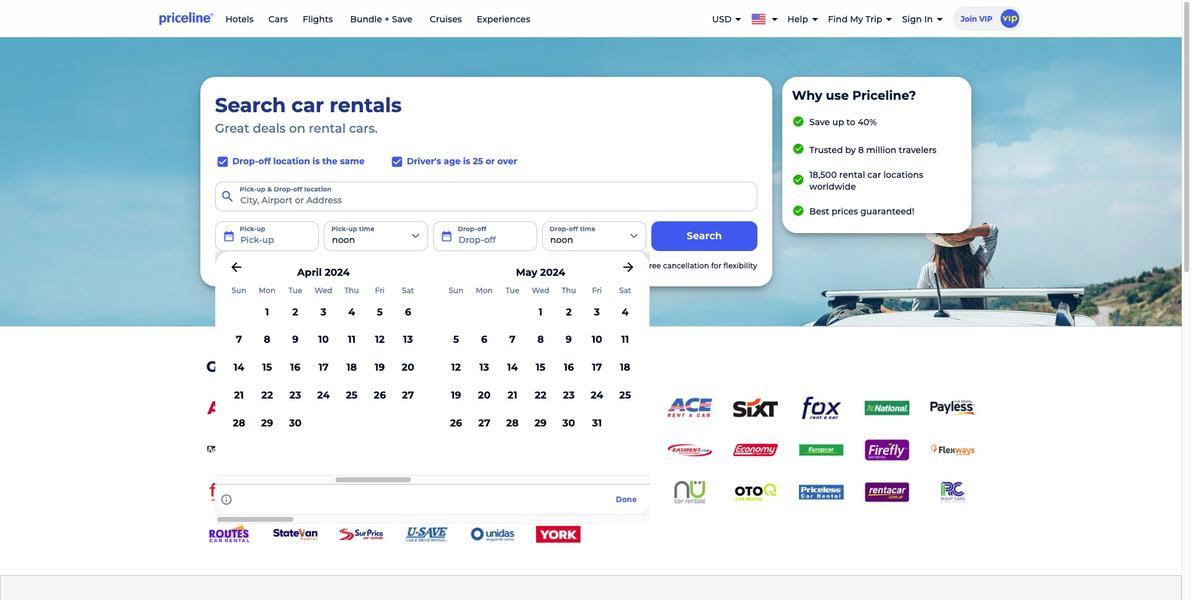 Task type: locate. For each thing, give the bounding box(es) containing it.
18 button for april 2024
[[338, 354, 366, 382]]

2 10 from the left
[[592, 334, 602, 346]]

1 horizontal spatial 20
[[478, 390, 491, 401]]

0 horizontal spatial 6
[[405, 306, 411, 318]]

12 button
[[366, 327, 394, 354], [442, 354, 470, 382]]

12 button up 'great deals from our rental car suppliers'
[[366, 327, 394, 354]]

16
[[290, 362, 300, 374], [564, 362, 574, 374]]

1 horizontal spatial 22 button
[[527, 382, 555, 410]]

1 9 button from the left
[[281, 327, 309, 354]]

1 horizontal spatial 24 button
[[583, 382, 611, 410]]

0 horizontal spatial 3 button
[[309, 299, 338, 327]]

22 right 'dollar' image
[[535, 390, 547, 401]]

1 18 from the left
[[346, 362, 357, 374]]

0 vertical spatial 20
[[402, 362, 414, 374]]

up left the &
[[257, 185, 266, 193]]

20 button for april 2024
[[394, 354, 422, 382]]

calendar image down pick-up & drop-off location text field
[[441, 230, 453, 242]]

1 24 button from the left
[[309, 382, 338, 410]]

budget image
[[273, 397, 317, 420]]

1 horizontal spatial 5 button
[[442, 327, 470, 354]]

2 calendar image from the left
[[441, 230, 453, 242]]

11 button for april 2024
[[338, 327, 366, 354]]

0 vertical spatial location
[[273, 156, 310, 167]]

2 21 from the left
[[508, 390, 517, 401]]

2 15 button from the left
[[527, 354, 555, 382]]

4 for april 2024
[[348, 306, 355, 318]]

mon down drop-off field
[[476, 286, 493, 295]]

1 16 from the left
[[290, 362, 300, 374]]

28 button up 'advantage' image
[[225, 410, 253, 438]]

18 right from
[[346, 362, 357, 374]]

0 horizontal spatial 4
[[348, 306, 355, 318]]

14 up 'dollar' image
[[507, 362, 518, 374]]

4 button
[[338, 299, 366, 327], [611, 299, 639, 327]]

my
[[850, 13, 863, 25]]

0 horizontal spatial 12 button
[[366, 327, 394, 354]]

5 button up suppliers
[[442, 327, 470, 354]]

1 vertical spatial 20
[[478, 390, 491, 401]]

2 25 button from the left
[[611, 382, 639, 410]]

16 button up budget image
[[281, 354, 309, 382]]

2 tue from the left
[[506, 286, 519, 295]]

24 for may 2024
[[591, 390, 603, 401]]

17 button up thrifty image
[[583, 354, 611, 382]]

1 horizontal spatial 11 button
[[611, 327, 639, 354]]

bundle + save
[[348, 14, 415, 25]]

priceline?
[[852, 88, 916, 103]]

2 28 button from the left
[[498, 410, 527, 438]]

9 for april 2024
[[292, 334, 299, 346]]

rental right our
[[372, 358, 418, 376]]

0 horizontal spatial 21 button
[[225, 382, 253, 410]]

22 for may
[[535, 390, 547, 401]]

2 1 button from the left
[[527, 299, 555, 327]]

22 button right 'dollar' image
[[527, 382, 555, 410]]

14 button
[[225, 354, 253, 382], [498, 354, 527, 382]]

0 horizontal spatial 23 button
[[281, 382, 309, 410]]

1 horizontal spatial 5
[[453, 334, 459, 346]]

13 button
[[394, 327, 422, 354], [470, 354, 498, 382]]

16 button up the alamo image
[[555, 354, 583, 382]]

drop- up pick-
[[232, 156, 258, 167]]

search for search  car rentals great deals on rental cars.
[[215, 93, 286, 117]]

1 horizontal spatial 27 button
[[470, 410, 498, 438]]

2 15 from the left
[[536, 362, 546, 374]]

1 vertical spatial 19
[[451, 390, 461, 401]]

29 for may
[[535, 417, 547, 429]]

0 vertical spatial deals
[[253, 121, 286, 136]]

24 button
[[309, 382, 338, 410], [583, 382, 611, 410]]

20 button for may 2024
[[470, 382, 498, 410]]

18 for may 2024
[[620, 362, 630, 374]]

priceline.com home image
[[159, 12, 213, 25]]

sun down "show february 2024" "icon"
[[232, 286, 246, 295]]

1 button
[[253, 299, 281, 327], [527, 299, 555, 327]]

22 button for april
[[253, 382, 281, 410]]

2 sat from the left
[[619, 286, 631, 295]]

24 button up 31
[[583, 382, 611, 410]]

0 horizontal spatial 22
[[261, 390, 273, 401]]

wed
[[315, 286, 332, 295], [532, 286, 550, 295]]

1 vertical spatial drop-
[[274, 185, 293, 193]]

5 button up 'great deals from our rental car suppliers'
[[366, 299, 394, 327]]

1 22 button from the left
[[253, 382, 281, 410]]

1 vertical spatial 13
[[479, 362, 489, 374]]

29 right avis image
[[261, 417, 273, 429]]

26 right the enterprise 'image'
[[450, 417, 462, 429]]

find
[[828, 13, 848, 25]]

1 horizontal spatial 10
[[592, 334, 602, 346]]

1 horizontal spatial 9
[[566, 334, 572, 346]]

0 horizontal spatial 2024
[[325, 267, 350, 278]]

1 horizontal spatial 2
[[566, 306, 572, 318]]

1 29 from the left
[[261, 417, 273, 429]]

20 down suppliers
[[478, 390, 491, 401]]

1 28 from the left
[[233, 417, 245, 429]]

0 horizontal spatial 7
[[236, 334, 242, 346]]

infinity image
[[338, 482, 383, 504]]

1 horizontal spatial sun
[[449, 286, 464, 295]]

show february 2024 image
[[229, 260, 244, 275]]

1 deals from the top
[[253, 121, 286, 136]]

2 29 from the left
[[535, 417, 547, 429]]

8 button
[[253, 327, 281, 354], [527, 327, 555, 354]]

1 horizontal spatial 25 button
[[611, 382, 639, 410]]

2 deals from the top
[[253, 358, 294, 376]]

location down the
[[304, 185, 332, 193]]

up for pick-
[[257, 185, 266, 193]]

1 horizontal spatial off
[[293, 185, 302, 193]]

off up the &
[[258, 156, 271, 167]]

up
[[832, 117, 844, 128], [257, 185, 266, 193]]

14 for april
[[234, 362, 244, 374]]

22 right avis image
[[261, 390, 273, 401]]

age
[[444, 156, 461, 167]]

4 down the april 2024
[[348, 306, 355, 318]]

calendar image
[[222, 230, 235, 242], [441, 230, 453, 242]]

7 button
[[225, 327, 253, 354], [498, 327, 527, 354]]

6
[[405, 306, 411, 318], [481, 334, 487, 346]]

13
[[403, 334, 413, 346], [479, 362, 489, 374]]

2 2024 from the left
[[540, 267, 565, 278]]

1 18 button from the left
[[338, 354, 366, 382]]

21 button up 'advantage' image
[[225, 382, 253, 410]]

0 horizontal spatial 17
[[319, 362, 329, 374]]

13 button for april 2024
[[394, 327, 422, 354]]

0 horizontal spatial 13
[[403, 334, 413, 346]]

sun
[[232, 286, 246, 295], [449, 286, 464, 295]]

1 horizontal spatial up
[[832, 117, 844, 128]]

rentals
[[330, 93, 402, 117]]

1 10 button from the left
[[309, 327, 338, 354]]

1 30 from the left
[[289, 417, 302, 429]]

0 horizontal spatial 4 button
[[338, 299, 366, 327]]

rental up worldwide
[[839, 169, 865, 180]]

12 for april 2024
[[375, 334, 385, 346]]

vip
[[979, 14, 993, 24]]

30 button down from
[[281, 410, 309, 438]]

ace image
[[667, 397, 712, 420]]

40%
[[858, 117, 877, 128]]

1 horizontal spatial 2 button
[[555, 299, 583, 327]]

1 horizontal spatial wed
[[532, 286, 550, 295]]

12 button for may 2024
[[442, 354, 470, 382]]

car
[[291, 93, 324, 117], [868, 169, 881, 180], [613, 261, 625, 270], [422, 358, 447, 376]]

24 down from
[[317, 390, 330, 401]]

fri for may 2024
[[592, 286, 602, 295]]

17 up thrifty image
[[592, 362, 602, 374]]

0 horizontal spatial 15
[[262, 362, 272, 374]]

1 7 from the left
[[236, 334, 242, 346]]

1 mon from the left
[[259, 286, 276, 295]]

1
[[265, 306, 269, 318], [539, 306, 543, 318]]

7 for april 2024
[[236, 334, 242, 346]]

25 button
[[338, 382, 366, 410], [611, 382, 639, 410]]

15 left from
[[262, 362, 272, 374]]

30 down from
[[289, 417, 302, 429]]

3 button down "book"
[[583, 299, 611, 327]]

27 button right hertz image
[[394, 382, 422, 410]]

14 button up avis image
[[225, 354, 253, 382]]

2 button for april 2024
[[281, 299, 309, 327]]

13 button up 'great deals from our rental car suppliers'
[[394, 327, 422, 354]]

21 up 'advantage' image
[[234, 390, 244, 401]]

1 3 button from the left
[[309, 299, 338, 327]]

1 8 button from the left
[[253, 327, 281, 354]]

dollar image
[[470, 397, 515, 420]]

1 vertical spatial deals
[[253, 358, 294, 376]]

27 down suppliers
[[478, 417, 490, 429]]

deals left from
[[253, 358, 294, 376]]

10 button
[[309, 327, 338, 354], [583, 327, 611, 354]]

27 button
[[394, 382, 422, 410], [470, 410, 498, 438]]

16 up budget image
[[290, 362, 300, 374]]

17 left our
[[319, 362, 329, 374]]

enterprise image
[[404, 397, 449, 420]]

great deals from our rental car suppliers
[[206, 358, 522, 376]]

0 horizontal spatial 23
[[289, 390, 301, 401]]

1 horizontal spatial 1
[[539, 306, 543, 318]]

2 sun from the left
[[449, 286, 464, 295]]

otoq image
[[733, 482, 778, 504]]

save right +
[[392, 14, 413, 25]]

2 2 from the left
[[566, 306, 572, 318]]

1 horizontal spatial 23 button
[[555, 382, 583, 410]]

economy image
[[733, 439, 778, 462]]

1 horizontal spatial 25
[[473, 156, 483, 167]]

1 horizontal spatial 22
[[535, 390, 547, 401]]

16 up the alamo image
[[564, 362, 574, 374]]

3 button down the april 2024
[[309, 299, 338, 327]]

rental inside 18,500 rental car locations worldwide
[[839, 169, 865, 180]]

29 button for april
[[253, 410, 281, 438]]

10
[[318, 334, 329, 346], [592, 334, 602, 346]]

18
[[346, 362, 357, 374], [620, 362, 630, 374]]

2 29 button from the left
[[527, 410, 555, 438]]

1 horizontal spatial 28
[[506, 417, 519, 429]]

1 fri from the left
[[375, 286, 385, 295]]

20 for may 2024
[[478, 390, 491, 401]]

0 vertical spatial up
[[832, 117, 844, 128]]

29 right 'dollar' image
[[535, 417, 547, 429]]

25 for april 2024
[[346, 390, 358, 401]]

1 horizontal spatial 14
[[507, 362, 518, 374]]

drop- right the &
[[274, 185, 293, 193]]

1 horizontal spatial 3
[[594, 306, 600, 318]]

2 21 button from the left
[[498, 382, 527, 410]]

0 vertical spatial great
[[215, 121, 249, 136]]

9 button
[[281, 327, 309, 354], [555, 327, 583, 354]]

18 up thrifty image
[[620, 362, 630, 374]]

2 14 from the left
[[507, 362, 518, 374]]

15 button up the alamo image
[[527, 354, 555, 382]]

22 button right avis image
[[253, 382, 281, 410]]

1 horizontal spatial 12
[[451, 362, 461, 374]]

advantage image
[[207, 439, 252, 462]]

hertz image
[[338, 397, 383, 420]]

13 up 'great deals from our rental car suppliers'
[[403, 334, 413, 346]]

up left "to"
[[832, 117, 844, 128]]

2 button down april
[[281, 299, 309, 327]]

0 vertical spatial off
[[258, 156, 271, 167]]

0 horizontal spatial 10
[[318, 334, 329, 346]]

2 17 button from the left
[[583, 354, 611, 382]]

2 1 from the left
[[539, 306, 543, 318]]

2 2 button from the left
[[555, 299, 583, 327]]

1 21 from the left
[[234, 390, 244, 401]]

29
[[261, 417, 273, 429], [535, 417, 547, 429]]

en us image
[[752, 11, 771, 25]]

thu for april 2024
[[344, 286, 359, 295]]

save up trusted
[[810, 117, 830, 128]]

0 horizontal spatial 28
[[233, 417, 245, 429]]

22
[[261, 390, 273, 401], [535, 390, 547, 401]]

0 horizontal spatial 18 button
[[338, 354, 366, 382]]

wed down the april 2024
[[315, 286, 332, 295]]

1 horizontal spatial 18 button
[[611, 354, 639, 382]]

1 9 from the left
[[292, 334, 299, 346]]

show may 2024 image
[[621, 260, 636, 275]]

1 24 from the left
[[317, 390, 330, 401]]

0 horizontal spatial 2 button
[[281, 299, 309, 327]]

1 horizontal spatial 13 button
[[470, 354, 498, 382]]

thu down the april 2024
[[344, 286, 359, 295]]

suppliers
[[451, 358, 522, 376]]

24 for april 2024
[[317, 390, 330, 401]]

2 24 button from the left
[[583, 382, 611, 410]]

mex image
[[470, 482, 515, 504]]

28 button left the alamo image
[[498, 410, 527, 438]]

2024 right may
[[540, 267, 565, 278]]

1 tue from the left
[[288, 286, 302, 295]]

2 4 from the left
[[622, 306, 629, 318]]

19 button for april 2024
[[366, 354, 394, 382]]

1 horizontal spatial 29 button
[[527, 410, 555, 438]]

2 16 from the left
[[564, 362, 574, 374]]

1 horizontal spatial 23
[[563, 390, 575, 401]]

28 button for april
[[225, 410, 253, 438]]

17 for may 2024
[[592, 362, 602, 374]]

4 button down the april 2024
[[338, 299, 366, 327]]

prices
[[832, 206, 858, 217]]

kyte image
[[404, 482, 449, 504]]

1 horizontal spatial sat
[[619, 286, 631, 295]]

mon
[[259, 286, 276, 295], [476, 286, 493, 295]]

1 sat from the left
[[402, 286, 414, 295]]

sun down drop-off field
[[449, 286, 464, 295]]

fri
[[375, 286, 385, 295], [592, 286, 602, 295]]

2 16 button from the left
[[555, 354, 583, 382]]

0 horizontal spatial 5 button
[[366, 299, 394, 327]]

2 7 button from the left
[[498, 327, 527, 354]]

sat
[[402, 286, 414, 295], [619, 286, 631, 295]]

20 up the enterprise 'image'
[[402, 362, 414, 374]]

18 button right from
[[338, 354, 366, 382]]

2 horizontal spatial 8
[[858, 144, 864, 156]]

3 for april 2024
[[321, 306, 326, 318]]

21 button for april
[[225, 382, 253, 410]]

16 for may 2024
[[564, 362, 574, 374]]

23 button down from
[[281, 382, 309, 410]]

1 23 button from the left
[[281, 382, 309, 410]]

1 horizontal spatial 6
[[481, 334, 487, 346]]

0 horizontal spatial 27
[[402, 390, 414, 401]]

12 button for april 2024
[[366, 327, 394, 354]]

15 up the alamo image
[[536, 362, 546, 374]]

20 button down suppliers
[[470, 382, 498, 410]]

rental inside search  car rentals great deals on rental cars.
[[309, 121, 346, 136]]

0 horizontal spatial 2
[[292, 306, 298, 318]]

2 18 from the left
[[620, 362, 630, 374]]

join vip
[[961, 14, 993, 24]]

national image
[[865, 397, 909, 420]]

great
[[215, 121, 249, 136], [206, 358, 249, 376]]

book
[[585, 261, 605, 270]]

1 15 from the left
[[262, 362, 272, 374]]

22 button for may
[[527, 382, 555, 410]]

29 for april
[[261, 417, 273, 429]]

4 button down show may 2024 icon
[[611, 299, 639, 327]]

2 fri from the left
[[592, 286, 602, 295]]

firefly image
[[865, 439, 909, 462]]

17 button left our
[[309, 354, 338, 382]]

nü image
[[667, 482, 712, 504]]

31
[[592, 417, 602, 429]]

right cars image
[[930, 482, 975, 504]]

1 vertical spatial 27
[[478, 417, 490, 429]]

1 vertical spatial up
[[257, 185, 266, 193]]

29 button right avis image
[[253, 410, 281, 438]]

2 thu from the left
[[562, 286, 576, 295]]

30 button left 31
[[555, 410, 583, 438]]

Pick-up & Drop-off location text field
[[215, 182, 757, 211]]

1 30 button from the left
[[281, 410, 309, 438]]

1 25 button from the left
[[338, 382, 366, 410]]

1 horizontal spatial tue
[[506, 286, 519, 295]]

york image
[[536, 524, 580, 546]]

1 horizontal spatial 15
[[536, 362, 546, 374]]

2 22 button from the left
[[527, 382, 555, 410]]

28 button
[[225, 410, 253, 438], [498, 410, 527, 438]]

0 horizontal spatial 11
[[348, 334, 356, 346]]

tue for may
[[506, 286, 519, 295]]

21 for april
[[234, 390, 244, 401]]

1 15 button from the left
[[253, 354, 281, 382]]

23 down from
[[289, 390, 301, 401]]

1 2 button from the left
[[281, 299, 309, 327]]

28 left the alamo image
[[506, 417, 519, 429]]

1 2024 from the left
[[325, 267, 350, 278]]

12
[[375, 334, 385, 346], [451, 362, 461, 374]]

drop-
[[232, 156, 258, 167], [274, 185, 293, 193]]

2 button
[[281, 299, 309, 327], [555, 299, 583, 327]]

1 2 from the left
[[292, 306, 298, 318]]

worldwide
[[810, 181, 856, 193]]

1 17 from the left
[[319, 362, 329, 374]]

surprice image
[[338, 524, 383, 546]]

15 button
[[253, 354, 281, 382], [527, 354, 555, 382]]

0 horizontal spatial sat
[[402, 286, 414, 295]]

8 button for april
[[253, 327, 281, 354]]

1 1 from the left
[[265, 306, 269, 318]]

1 vertical spatial rental
[[839, 169, 865, 180]]

0 horizontal spatial 6 button
[[394, 299, 422, 327]]

17 for april 2024
[[319, 362, 329, 374]]

1 14 button from the left
[[225, 354, 253, 382]]

2 for april 2024
[[292, 306, 298, 318]]

0 horizontal spatial 16 button
[[281, 354, 309, 382]]

search inside search button
[[687, 230, 722, 242]]

deals left on
[[253, 121, 286, 136]]

0 horizontal spatial tue
[[288, 286, 302, 295]]

calendar image up "show february 2024" "icon"
[[222, 230, 235, 242]]

1 horizontal spatial 11
[[621, 334, 629, 346]]

2 30 button from the left
[[555, 410, 583, 438]]

21 button down suppliers
[[498, 382, 527, 410]]

11
[[348, 334, 356, 346], [621, 334, 629, 346]]

1 wed from the left
[[315, 286, 332, 295]]

search inside search  car rentals great deals on rental cars.
[[215, 93, 286, 117]]

1 11 button from the left
[[338, 327, 366, 354]]

why use priceline?
[[792, 88, 916, 103]]

off
[[258, 156, 271, 167], [293, 185, 302, 193]]

+
[[385, 14, 390, 25]]

0 vertical spatial 12
[[375, 334, 385, 346]]

on
[[289, 121, 305, 136]]

2 7 from the left
[[509, 334, 516, 346]]

21 down suppliers
[[508, 390, 517, 401]]

18 button for may 2024
[[611, 354, 639, 382]]

1 horizontal spatial 2024
[[540, 267, 565, 278]]

14 for may
[[507, 362, 518, 374]]

23 button for april 2024
[[281, 382, 309, 410]]

0 vertical spatial 27
[[402, 390, 414, 401]]

12 for may 2024
[[451, 362, 461, 374]]

or
[[486, 156, 495, 167]]

calendar image for pick-up field
[[222, 230, 235, 242]]

tue down april
[[288, 286, 302, 295]]

2 wed from the left
[[532, 286, 550, 295]]

2 24 from the left
[[591, 390, 603, 401]]

locations
[[884, 169, 924, 180]]

3 down "book"
[[594, 306, 600, 318]]

23
[[289, 390, 301, 401], [563, 390, 575, 401]]

2 28 from the left
[[506, 417, 519, 429]]

15 button for april
[[253, 354, 281, 382]]

24 up 31
[[591, 390, 603, 401]]

8
[[858, 144, 864, 156], [264, 334, 270, 346], [537, 334, 544, 346]]

30 button
[[281, 410, 309, 438], [555, 410, 583, 438]]

0 horizontal spatial 5
[[377, 306, 383, 318]]

rentacar image
[[865, 482, 909, 504]]

1 horizontal spatial 19
[[451, 390, 461, 401]]

0 horizontal spatial calendar image
[[222, 230, 235, 242]]

2 17 from the left
[[592, 362, 602, 374]]

wed down may 2024
[[532, 286, 550, 295]]

2024
[[325, 267, 350, 278], [540, 267, 565, 278]]

2 14 button from the left
[[498, 354, 527, 382]]

1 21 button from the left
[[225, 382, 253, 410]]

2 10 button from the left
[[583, 327, 611, 354]]

2 3 from the left
[[594, 306, 600, 318]]

0 horizontal spatial 20
[[402, 362, 414, 374]]

28
[[233, 417, 245, 429], [506, 417, 519, 429]]

is right age
[[463, 156, 470, 167]]

0 horizontal spatial 29
[[261, 417, 273, 429]]

10 for may 2024
[[592, 334, 602, 346]]

avis image
[[207, 397, 252, 420]]

9 for may 2024
[[566, 334, 572, 346]]

2 23 from the left
[[563, 390, 575, 401]]

0 horizontal spatial 24 button
[[309, 382, 338, 410]]

1 1 button from the left
[[253, 299, 281, 327]]

2 11 from the left
[[621, 334, 629, 346]]

25
[[473, 156, 483, 167], [346, 390, 358, 401], [619, 390, 631, 401]]

0 horizontal spatial 27 button
[[394, 382, 422, 410]]

29 button right 'dollar' image
[[527, 410, 555, 438]]

1 horizontal spatial is
[[463, 156, 470, 167]]

5 for april 2024
[[377, 306, 383, 318]]

flexways image
[[930, 439, 975, 462]]

2 18 button from the left
[[611, 354, 639, 382]]

2 3 button from the left
[[583, 299, 611, 327]]

1 3 from the left
[[321, 306, 326, 318]]

30 for april 2024
[[289, 417, 302, 429]]

27 for april 2024
[[402, 390, 414, 401]]

2024 right april
[[325, 267, 350, 278]]

1 7 button from the left
[[225, 327, 253, 354]]

3 down the april 2024
[[321, 306, 326, 318]]

18,500 rental car locations worldwide
[[810, 169, 924, 193]]

13 for april 2024
[[403, 334, 413, 346]]

4 for may 2024
[[622, 306, 629, 318]]

car up on
[[291, 93, 324, 117]]

mon for may
[[476, 286, 493, 295]]

3 button for april 2024
[[309, 299, 338, 327]]

1 horizontal spatial 8
[[537, 334, 544, 346]]

0 horizontal spatial 28 button
[[225, 410, 253, 438]]

0 vertical spatial drop-
[[232, 156, 258, 167]]

14 button up 'dollar' image
[[498, 354, 527, 382]]

experiences link
[[477, 14, 530, 25]]

15
[[262, 362, 272, 374], [536, 362, 546, 374]]

27 right hertz image
[[402, 390, 414, 401]]

2 9 button from the left
[[555, 327, 583, 354]]

19 button up hertz image
[[366, 354, 394, 382]]

1 calendar image from the left
[[222, 230, 235, 242]]

5 up suppliers
[[453, 334, 459, 346]]

1 22 from the left
[[261, 390, 273, 401]]

2 11 button from the left
[[611, 327, 639, 354]]

2 mon from the left
[[476, 286, 493, 295]]

is
[[313, 156, 320, 167], [463, 156, 470, 167]]

14 up avis image
[[234, 362, 244, 374]]

2 8 button from the left
[[527, 327, 555, 354]]

3
[[321, 306, 326, 318], [594, 306, 600, 318]]

1 14 from the left
[[234, 362, 244, 374]]

1 17 button from the left
[[309, 354, 338, 382]]

2
[[292, 306, 298, 318], [566, 306, 572, 318]]

mon down pick-up field
[[259, 286, 276, 295]]

1 23 from the left
[[289, 390, 301, 401]]

25 for may 2024
[[619, 390, 631, 401]]

14 button for may
[[498, 354, 527, 382]]

20 button up the enterprise 'image'
[[394, 354, 422, 382]]

sun for may
[[449, 286, 464, 295]]

0 horizontal spatial 15 button
[[253, 354, 281, 382]]

best
[[810, 206, 829, 217]]

0 horizontal spatial up
[[257, 185, 266, 193]]

1 10 from the left
[[318, 334, 329, 346]]

1 28 button from the left
[[225, 410, 253, 438]]

1 4 button from the left
[[338, 299, 366, 327]]

2 4 button from the left
[[611, 299, 639, 327]]

0 horizontal spatial 18
[[346, 362, 357, 374]]

over
[[497, 156, 517, 167]]

8 button for may
[[527, 327, 555, 354]]

11 for april 2024
[[348, 334, 356, 346]]

1 button for april
[[253, 299, 281, 327]]

0 horizontal spatial thu
[[344, 286, 359, 295]]

0 horizontal spatial 3
[[321, 306, 326, 318]]

13 button up 'dollar' image
[[470, 354, 498, 382]]

car down trusted by 8 million travelers on the top
[[868, 169, 881, 180]]

6 button for may 2024
[[470, 327, 498, 354]]

23 button for may 2024
[[555, 382, 583, 410]]

23 button left thrifty image
[[555, 382, 583, 410]]

0 horizontal spatial 25 button
[[338, 382, 366, 410]]

24 button down from
[[309, 382, 338, 410]]

2 22 from the left
[[535, 390, 547, 401]]

off right the &
[[293, 185, 302, 193]]

5
[[377, 306, 383, 318], [453, 334, 459, 346]]

1 horizontal spatial 4
[[622, 306, 629, 318]]

19 right our
[[375, 362, 385, 374]]

1 horizontal spatial 18
[[620, 362, 630, 374]]

1 horizontal spatial search
[[687, 230, 722, 242]]

2 button down may 2024
[[555, 299, 583, 327]]

1 thu from the left
[[344, 286, 359, 295]]

1 vertical spatial 26
[[450, 417, 462, 429]]

1 16 button from the left
[[281, 354, 309, 382]]

2 9 from the left
[[566, 334, 572, 346]]

location up pick-up & drop-off location
[[273, 156, 310, 167]]



Task type: vqa. For each thing, say whether or not it's contained in the screenshot.
Take
no



Task type: describe. For each thing, give the bounding box(es) containing it.
why
[[792, 88, 822, 103]]

book a car with free cancellation for flexibility
[[585, 261, 757, 270]]

may
[[516, 267, 537, 278]]

sign
[[902, 13, 922, 25]]

search button
[[651, 221, 757, 251]]

10 for april 2024
[[318, 334, 329, 346]]

26 for may 2024
[[450, 417, 462, 429]]

usd
[[712, 13, 732, 25]]

fri for april 2024
[[375, 286, 385, 295]]

flights link
[[303, 14, 333, 25]]

up for save
[[832, 117, 844, 128]]

use
[[826, 88, 849, 103]]

11 button for may 2024
[[611, 327, 639, 354]]

join
[[961, 14, 977, 24]]

wed for april
[[315, 286, 332, 295]]

usd button
[[712, 3, 742, 35]]

18 for april 2024
[[346, 362, 357, 374]]

7 button for april
[[225, 327, 253, 354]]

nextcar image
[[602, 482, 646, 504]]

16 button for may 2024
[[555, 354, 583, 382]]

car inside 18,500 rental car locations worldwide
[[868, 169, 881, 180]]

the
[[322, 156, 338, 167]]

million
[[866, 144, 897, 156]]

27 button for april 2024
[[394, 382, 422, 410]]

cruises link
[[430, 14, 462, 25]]

priceless image
[[799, 482, 843, 504]]

15 for april
[[262, 362, 272, 374]]

u save image
[[404, 524, 449, 546]]

2024 for may 2024
[[540, 267, 565, 278]]

1 vertical spatial off
[[293, 185, 302, 193]]

flights
[[303, 14, 333, 25]]

join vip link
[[953, 6, 1027, 31]]

sat for may 2024
[[619, 286, 631, 295]]

6 for may 2024
[[481, 334, 487, 346]]

30 button for april 2024
[[281, 410, 309, 438]]

alamo image
[[536, 397, 580, 420]]

travelers
[[899, 144, 937, 156]]

mon for april
[[259, 286, 276, 295]]

1 vertical spatial location
[[304, 185, 332, 193]]

fox image
[[799, 397, 843, 420]]

2024 for april 2024
[[325, 267, 350, 278]]

1 vertical spatial great
[[206, 358, 249, 376]]

by
[[845, 144, 856, 156]]

31 button
[[583, 410, 611, 438]]

17 button for april 2024
[[309, 354, 338, 382]]

24 button for april 2024
[[309, 382, 338, 410]]

20 for april 2024
[[402, 362, 414, 374]]

15 button for may
[[527, 354, 555, 382]]

19 button for may 2024
[[442, 382, 470, 410]]

calendar image for drop-off field
[[441, 230, 453, 242]]

5 button for may 2024
[[442, 327, 470, 354]]

7 for may 2024
[[509, 334, 516, 346]]

deals inside search  car rentals great deals on rental cars.
[[253, 121, 286, 136]]

car up the enterprise 'image'
[[422, 358, 447, 376]]

bundle
[[350, 14, 382, 25]]

24 button for may 2024
[[583, 382, 611, 410]]

may 2024
[[516, 267, 565, 278]]

sixt image
[[733, 397, 778, 420]]

free
[[646, 261, 661, 270]]

21 for may
[[508, 390, 517, 401]]

driver's age is 25 or over
[[407, 156, 517, 167]]

19 for april 2024
[[375, 362, 385, 374]]

26 for april 2024
[[374, 390, 386, 401]]

vip badge icon image
[[1000, 9, 1019, 28]]

foco image
[[207, 482, 252, 504]]

10 button for april 2024
[[309, 327, 338, 354]]

10 button for may 2024
[[583, 327, 611, 354]]

4 button for may 2024
[[611, 299, 639, 327]]

29 button for may
[[527, 410, 555, 438]]

to
[[847, 117, 856, 128]]

trusted
[[810, 144, 843, 156]]

with
[[627, 261, 644, 270]]

hotels link
[[226, 14, 254, 25]]

2 is from the left
[[463, 156, 470, 167]]

26 button for may 2024
[[442, 410, 470, 438]]

europcar image
[[799, 439, 843, 462]]

cars.
[[349, 121, 378, 136]]

11 for may 2024
[[621, 334, 629, 346]]

flexibility
[[724, 261, 757, 270]]

help button
[[788, 3, 818, 35]]

car inside search  car rentals great deals on rental cars.
[[291, 93, 324, 117]]

2 button for may 2024
[[555, 299, 583, 327]]

routes image
[[207, 524, 252, 546]]

9 button for may 2024
[[555, 327, 583, 354]]

pick-up & drop-off location
[[240, 185, 332, 193]]

midway image
[[536, 482, 580, 504]]

trusted by 8 million travelers
[[810, 144, 937, 156]]

drop-off location is the same
[[232, 156, 365, 167]]

green motion image
[[273, 482, 317, 504]]

sat for april 2024
[[402, 286, 414, 295]]

save up to 40%
[[810, 117, 877, 128]]

4 button for april 2024
[[338, 299, 366, 327]]

Drop-off field
[[433, 221, 537, 251]]

1 horizontal spatial rental
[[372, 358, 418, 376]]

cars
[[269, 14, 288, 25]]

30 for may 2024
[[563, 417, 575, 429]]

15 for may
[[536, 362, 546, 374]]

guaranteed!
[[860, 206, 914, 217]]

from
[[298, 358, 337, 376]]

17 button for may 2024
[[583, 354, 611, 382]]

in
[[924, 13, 933, 25]]

3 for may 2024
[[594, 306, 600, 318]]

state van rental image
[[273, 524, 317, 546]]

8 for april 2024
[[264, 334, 270, 346]]

19 for may 2024
[[451, 390, 461, 401]]

6 for april 2024
[[405, 306, 411, 318]]

help
[[788, 13, 808, 25]]

car right a
[[613, 261, 625, 270]]

cars link
[[269, 14, 288, 25]]

Pick-up field
[[215, 221, 319, 251]]

bundle + save link
[[348, 14, 415, 25]]

27 for may 2024
[[478, 417, 490, 429]]

22 for april
[[261, 390, 273, 401]]

for
[[711, 261, 722, 270]]

14 button for april
[[225, 354, 253, 382]]

16 button for april 2024
[[281, 354, 309, 382]]

0 horizontal spatial off
[[258, 156, 271, 167]]

6 button for april 2024
[[394, 299, 422, 327]]

find my trip
[[828, 13, 882, 25]]

sign in button
[[902, 3, 943, 35]]

30 button for may 2024
[[555, 410, 583, 438]]

find my trip button
[[828, 3, 892, 35]]

same
[[340, 156, 365, 167]]

pick-
[[240, 185, 257, 193]]

28 for april
[[233, 417, 245, 429]]

tue for april
[[288, 286, 302, 295]]

best prices guaranteed!
[[810, 206, 914, 217]]

april
[[297, 267, 322, 278]]

search for search
[[687, 230, 722, 242]]

27 button for may 2024
[[470, 410, 498, 438]]

easirent image
[[667, 439, 712, 462]]

1 horizontal spatial save
[[810, 117, 830, 128]]

0 vertical spatial save
[[392, 14, 413, 25]]

1 for may
[[539, 306, 543, 318]]

cancellation
[[663, 261, 709, 270]]

trip
[[866, 13, 882, 25]]

search  car rentals great deals on rental cars.
[[215, 93, 402, 136]]

thrifty image
[[602, 397, 646, 420]]

0 horizontal spatial drop-
[[232, 156, 258, 167]]

wed for may
[[532, 286, 550, 295]]

a
[[607, 261, 611, 270]]

25 button for april 2024
[[338, 382, 366, 410]]

hotels
[[226, 14, 254, 25]]

cruises
[[430, 14, 462, 25]]

5 for may 2024
[[453, 334, 459, 346]]

25 button for may 2024
[[611, 382, 639, 410]]

thu for may 2024
[[562, 286, 576, 295]]

21 button for may
[[498, 382, 527, 410]]

driver's
[[407, 156, 441, 167]]

1 button for may
[[527, 299, 555, 327]]

done button
[[609, 490, 644, 510]]

done
[[616, 495, 637, 505]]

great inside search  car rentals great deals on rental cars.
[[215, 121, 249, 136]]

1 is from the left
[[313, 156, 320, 167]]

april 2024
[[297, 267, 350, 278]]

13 button for may 2024
[[470, 354, 498, 382]]

sign in
[[902, 13, 933, 25]]

23 for may 2024
[[563, 390, 575, 401]]

payless image
[[930, 400, 975, 416]]

23 for april 2024
[[289, 390, 301, 401]]

unidas image
[[470, 524, 515, 546]]

18,500
[[810, 169, 837, 180]]

9 button for april 2024
[[281, 327, 309, 354]]

&
[[267, 185, 272, 193]]

our
[[341, 358, 368, 376]]

16 for april 2024
[[290, 362, 300, 374]]

experiences
[[477, 14, 530, 25]]



